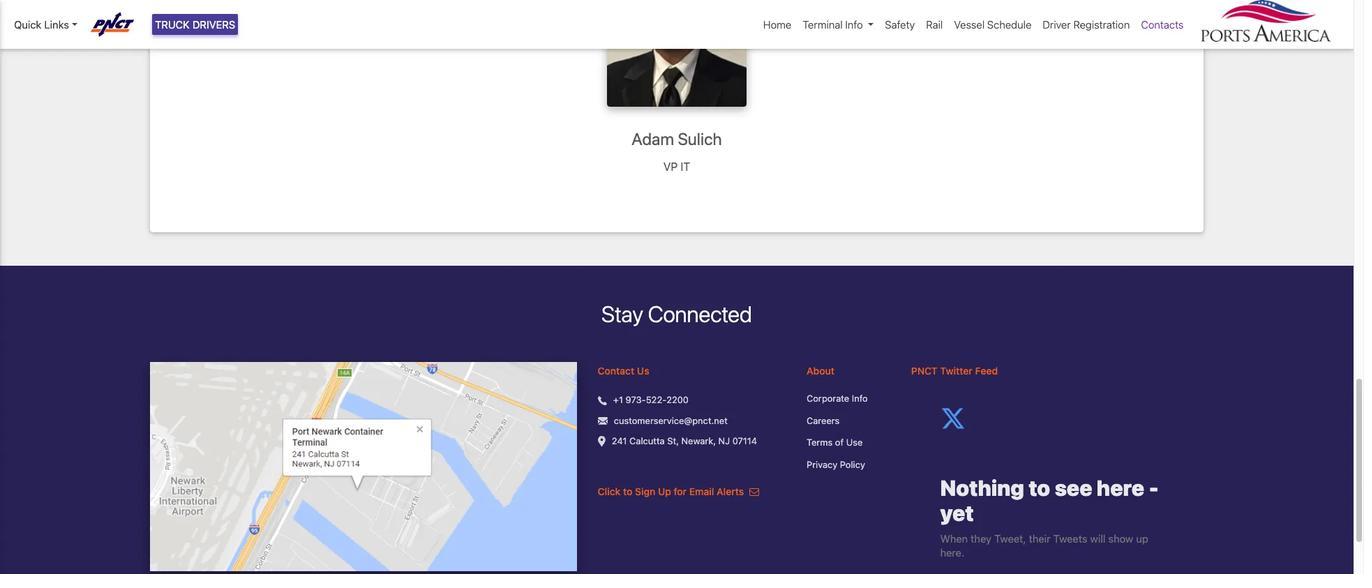 Task type: vqa. For each thing, say whether or not it's contained in the screenshot.
THE TO
yes



Task type: locate. For each thing, give the bounding box(es) containing it.
241 calcutta st, newark, nj 07114
[[612, 436, 757, 447]]

info
[[845, 18, 863, 31], [852, 393, 868, 404]]

rail link
[[921, 11, 949, 38]]

policy
[[840, 459, 865, 470]]

truck drivers link
[[152, 14, 238, 35]]

vessel
[[954, 18, 985, 31]]

0 vertical spatial info
[[845, 18, 863, 31]]

driver registration link
[[1037, 11, 1136, 38]]

stay
[[602, 301, 643, 327]]

973-
[[626, 395, 646, 406]]

up
[[658, 486, 671, 498]]

careers link
[[807, 415, 890, 428]]

twitter
[[940, 365, 973, 377]]

1 vertical spatial info
[[852, 393, 868, 404]]

us
[[637, 365, 649, 377]]

privacy policy
[[807, 459, 865, 470]]

terms of use
[[807, 437, 863, 448]]

for
[[674, 486, 687, 498]]

+1 973-522-2200 link
[[613, 394, 689, 408]]

info right terminal
[[845, 18, 863, 31]]

rail
[[926, 18, 943, 31]]

use
[[846, 437, 863, 448]]

privacy
[[807, 459, 838, 470]]

terms of use link
[[807, 437, 890, 450]]

safety
[[885, 18, 915, 31]]

contacts
[[1141, 18, 1184, 31]]

info for terminal info
[[845, 18, 863, 31]]

info up careers "link"
[[852, 393, 868, 404]]

safety link
[[880, 11, 921, 38]]

links
[[44, 18, 69, 31]]

drivers
[[192, 18, 235, 31]]

corporate info link
[[807, 393, 890, 406]]

click
[[598, 486, 621, 498]]

alerts
[[717, 486, 744, 498]]

adam sulich
[[632, 129, 722, 149]]

241
[[612, 436, 627, 447]]

stay connected
[[602, 301, 752, 327]]

schedule
[[987, 18, 1032, 31]]

adam sulich image
[[607, 0, 747, 107]]

registration
[[1074, 18, 1130, 31]]

+1 973-522-2200
[[613, 395, 689, 406]]

quick links
[[14, 18, 69, 31]]

241 calcutta st, newark, nj 07114 link
[[612, 435, 757, 449]]

info for corporate info
[[852, 393, 868, 404]]

corporate info
[[807, 393, 868, 404]]

2200
[[667, 395, 689, 406]]

newark,
[[682, 436, 716, 447]]

nj
[[719, 436, 730, 447]]



Task type: describe. For each thing, give the bounding box(es) containing it.
adam
[[632, 129, 674, 149]]

sign
[[635, 486, 656, 498]]

corporate
[[807, 393, 850, 404]]

it
[[681, 160, 690, 173]]

careers
[[807, 415, 840, 426]]

pnct
[[911, 365, 938, 377]]

home link
[[758, 11, 797, 38]]

connected
[[648, 301, 752, 327]]

terms
[[807, 437, 833, 448]]

terminal
[[803, 18, 843, 31]]

home
[[763, 18, 792, 31]]

vessel schedule
[[954, 18, 1032, 31]]

+1
[[613, 395, 623, 406]]

truck drivers
[[155, 18, 235, 31]]

to
[[623, 486, 633, 498]]

terminal info
[[803, 18, 863, 31]]

envelope o image
[[750, 487, 759, 497]]

contacts link
[[1136, 11, 1190, 38]]

07114
[[733, 436, 757, 447]]

vp
[[664, 160, 678, 173]]

terminal info link
[[797, 11, 880, 38]]

email
[[689, 486, 714, 498]]

quick
[[14, 18, 41, 31]]

contact
[[598, 365, 635, 377]]

click to sign up for email alerts
[[598, 486, 747, 498]]

sulich
[[678, 129, 722, 149]]

driver
[[1043, 18, 1071, 31]]

privacy policy link
[[807, 458, 890, 472]]

customerservice@pnct.net
[[614, 415, 728, 426]]

of
[[835, 437, 844, 448]]

feed
[[975, 365, 998, 377]]

quick links link
[[14, 17, 77, 32]]

driver registration
[[1043, 18, 1130, 31]]

pnct twitter feed
[[911, 365, 998, 377]]

calcutta
[[630, 436, 665, 447]]

522-
[[646, 395, 667, 406]]

vessel schedule link
[[949, 11, 1037, 38]]

contact us
[[598, 365, 649, 377]]

vp it
[[664, 160, 690, 173]]

truck
[[155, 18, 190, 31]]

st,
[[667, 436, 679, 447]]

about
[[807, 365, 835, 377]]

customerservice@pnct.net link
[[614, 415, 728, 428]]

click to sign up for email alerts link
[[598, 486, 759, 498]]



